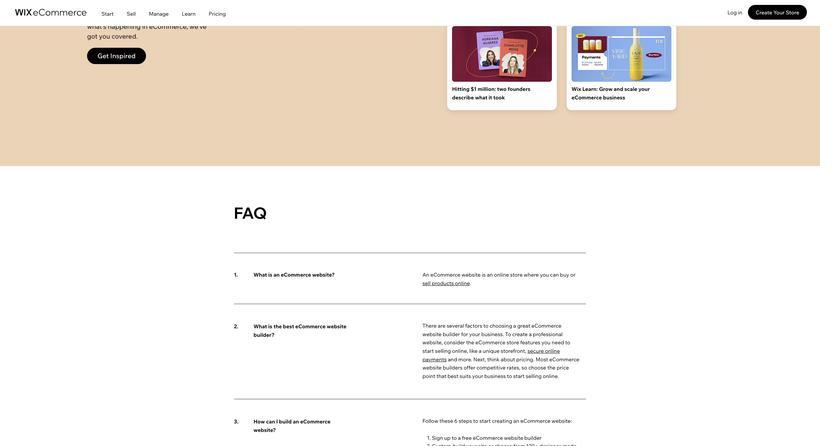 Task type: describe. For each thing, give the bounding box(es) containing it.
payments
[[423, 357, 447, 363]]

website inside the and more. next, think about pricing. most ecommerce website builders offer competitive rates, so choose the price point that best suits your business to start selling online.
[[423, 365, 442, 372]]

offer
[[464, 365, 476, 372]]

secure
[[528, 348, 544, 355]]

2.
[[234, 324, 238, 330]]

what's
[[87, 22, 106, 30]]

million dollar wix ecommerce store owners, adreana alvarez and charlotte reiss image
[[453, 26, 552, 82]]

store
[[787, 9, 800, 16]]

what is an ecommerce website?
[[254, 272, 335, 279]]

and inside wix learn: grow and scale your ecommerce business
[[614, 86, 624, 92]]

took
[[494, 94, 505, 101]]

scratch
[[87, 12, 110, 21]]

what for what is an ecommerce website?
[[254, 272, 267, 279]]

hitting $1 million: two founders describe what it took
[[453, 86, 531, 101]]

just
[[119, 12, 130, 21]]

what is the best ecommerce website builder?
[[254, 324, 347, 339]]

website inside what is the best ecommerce website builder?
[[327, 324, 347, 330]]

unique
[[483, 348, 500, 355]]

storefront,
[[501, 348, 527, 355]]

store inside there are several factors to choosing a great ecommerce website builder for your business. to create a professional website, consider the ecommerce store features you need to start selling online, like a unique storefront,
[[507, 340, 520, 346]]

website,
[[423, 340, 443, 346]]

$1
[[471, 86, 477, 92]]

1 horizontal spatial builder
[[525, 435, 542, 442]]

start
[[102, 10, 114, 17]]

log
[[728, 9, 737, 16]]

to right up
[[452, 435, 457, 442]]

point
[[423, 373, 436, 380]]

sign
[[432, 435, 443, 442]]

grow
[[600, 86, 613, 92]]

3.
[[234, 419, 239, 426]]

build
[[279, 419, 292, 426]]

help
[[155, 0, 168, 1]]

on
[[170, 12, 178, 21]]

so
[[522, 365, 528, 372]]

you inside an ecommerce website is an online store where you can buy or sell products online .
[[540, 272, 549, 279]]

are
[[438, 323, 446, 330]]

your inside wix learn: grow and scale your ecommerce business
[[639, 86, 650, 92]]

how can i build an ecommerce website?
[[254, 419, 331, 434]]

free
[[462, 435, 472, 442]]

in inside get the knowledge to help you succeed. whether you're starting from scratch or just want to stay on top of what's happening in ecommerce, we've got you covered.
[[142, 22, 148, 30]]

we've
[[190, 22, 207, 30]]

the inside what is the best ecommerce website builder?
[[274, 324, 282, 330]]

ecommerce,
[[149, 22, 188, 30]]

sell
[[423, 280, 431, 287]]

website inside there are several factors to choosing a great ecommerce website builder for your business. to create a professional website, consider the ecommerce store features you need to start selling online, like a unique storefront,
[[423, 332, 442, 338]]

your
[[774, 9, 785, 16]]

several
[[447, 323, 464, 330]]

start inside the and more. next, think about pricing. most ecommerce website builders offer competitive rates, so choose the price point that best suits your business to start selling online.
[[514, 373, 525, 380]]

create your store link
[[749, 5, 808, 20]]

business inside wix learn: grow and scale your ecommerce business
[[604, 94, 626, 101]]

to inside the and more. next, think about pricing. most ecommerce website builders offer competitive rates, so choose the price point that best suits your business to start selling online.
[[507, 373, 513, 380]]

create
[[756, 9, 773, 16]]

most
[[536, 357, 549, 363]]

stay
[[156, 12, 168, 21]]

next,
[[474, 357, 487, 363]]

succeed.
[[87, 3, 114, 11]]

1 horizontal spatial start
[[480, 419, 491, 425]]

starting
[[164, 3, 188, 11]]

got
[[87, 32, 98, 40]]

builder?
[[254, 332, 275, 339]]

factors
[[466, 323, 483, 330]]

wix
[[572, 86, 582, 92]]

can inside how can i build an ecommerce website?
[[266, 419, 275, 426]]

store inside an ecommerce website is an online store where you can buy or sell products online .
[[511, 272, 523, 279]]

sign up to a free ecommerce website builder
[[432, 435, 542, 442]]

ecommerce inside how can i build an ecommerce website?
[[300, 419, 331, 426]]

create
[[513, 332, 528, 338]]

ecommerce inside wix learn: grow and scale your ecommerce business
[[572, 94, 602, 101]]

consider
[[444, 340, 465, 346]]

sell products online link
[[423, 280, 470, 287]]

top
[[179, 12, 190, 21]]

happening
[[108, 22, 141, 30]]

suits
[[460, 373, 472, 380]]

competitive
[[477, 365, 506, 372]]

to right need
[[566, 340, 571, 346]]

the inside get the knowledge to help you succeed. whether you're starting from scratch or just want to stay on top of what's happening in ecommerce, we've got you covered.
[[100, 0, 110, 1]]

and inside the and more. next, think about pricing. most ecommerce website builders offer competitive rates, so choose the price point that best suits your business to start selling online.
[[448, 357, 458, 363]]

an ecommerce website selling wine with impressive payments and orders stats image
[[572, 26, 672, 82]]

more.
[[459, 357, 473, 363]]

describe
[[453, 94, 474, 101]]

to right steps
[[474, 419, 479, 425]]

you right got
[[99, 32, 110, 40]]

an ecommerce website is an online store where you can buy or sell products online .
[[423, 272, 576, 287]]

where
[[524, 272, 539, 279]]

features
[[521, 340, 541, 346]]

ecommerce inside an ecommerce website is an online store where you can buy or sell products online .
[[431, 272, 461, 279]]

like
[[470, 348, 478, 355]]

need
[[552, 340, 565, 346]]

steps
[[459, 419, 472, 425]]

think
[[488, 357, 500, 363]]

0 vertical spatial online
[[494, 272, 509, 279]]

is inside an ecommerce website is an online store where you can buy or sell products online .
[[482, 272, 486, 279]]

get inspired
[[98, 52, 136, 60]]

best inside the and more. next, think about pricing. most ecommerce website builders offer competitive rates, so choose the price point that best suits your business to start selling online.
[[448, 373, 459, 380]]

ecommerce inside what is the best ecommerce website builder?
[[296, 324, 326, 330]]

secure online payments
[[423, 348, 560, 363]]

is for what is an ecommerce website?
[[268, 272, 273, 279]]

want
[[132, 12, 146, 21]]

to up you're
[[147, 0, 153, 1]]

create your store
[[756, 9, 800, 16]]

to
[[506, 332, 512, 338]]



Task type: vqa. For each thing, say whether or not it's contained in the screenshot.
can to the left
yes



Task type: locate. For each thing, give the bounding box(es) containing it.
you right where
[[540, 272, 549, 279]]

0 vertical spatial what
[[254, 272, 267, 279]]

you up "starting"
[[169, 0, 181, 1]]

2 vertical spatial your
[[473, 373, 484, 380]]

great
[[518, 323, 531, 330]]

choosing
[[490, 323, 513, 330]]

i
[[276, 419, 278, 426]]

is inside what is the best ecommerce website builder?
[[268, 324, 273, 330]]

professional
[[533, 332, 563, 338]]

builder inside there are several factors to choosing a great ecommerce website builder for your business. to create a professional website, consider the ecommerce store features you need to start selling online, like a unique storefront,
[[443, 332, 460, 338]]

start
[[423, 348, 434, 355], [514, 373, 525, 380], [480, 419, 491, 425]]

0 horizontal spatial in
[[142, 22, 148, 30]]

2 horizontal spatial start
[[514, 373, 525, 380]]

a
[[514, 323, 517, 330], [529, 332, 532, 338], [479, 348, 482, 355], [458, 435, 461, 442]]

get up succeed.
[[87, 0, 98, 1]]

can left buy
[[551, 272, 559, 279]]

the up like
[[467, 340, 475, 346]]

builders
[[443, 365, 463, 372]]

in right 'log'
[[739, 9, 743, 16]]

1 vertical spatial in
[[142, 22, 148, 30]]

1 vertical spatial or
[[571, 272, 576, 279]]

1 vertical spatial online
[[455, 280, 470, 287]]

from
[[189, 3, 204, 11]]

1 vertical spatial and
[[448, 357, 458, 363]]

online
[[494, 272, 509, 279], [455, 280, 470, 287], [546, 348, 560, 355]]

a up "features"
[[529, 332, 532, 338]]

ecommerce inside the and more. next, think about pricing. most ecommerce website builders offer competitive rates, so choose the price point that best suits your business to start selling online.
[[550, 357, 580, 363]]

the inside there are several factors to choosing a great ecommerce website builder for your business. to create a professional website, consider the ecommerce store features you need to start selling online, like a unique storefront,
[[467, 340, 475, 346]]

pricing
[[209, 10, 226, 17]]

get
[[87, 0, 98, 1], [98, 52, 109, 60]]

founders
[[508, 86, 531, 92]]

for
[[462, 332, 468, 338]]

1 vertical spatial start
[[514, 373, 525, 380]]

covered.
[[112, 32, 138, 40]]

1 vertical spatial selling
[[526, 373, 542, 380]]

start down "rates,"
[[514, 373, 525, 380]]

1 horizontal spatial selling
[[526, 373, 542, 380]]

or right buy
[[571, 272, 576, 279]]

website inside an ecommerce website is an online store where you can buy or sell products online .
[[462, 272, 481, 279]]

1 horizontal spatial or
[[571, 272, 576, 279]]

0 vertical spatial or
[[111, 12, 118, 21]]

ecommerce
[[572, 94, 602, 101], [281, 272, 311, 279], [431, 272, 461, 279], [532, 323, 562, 330], [296, 324, 326, 330], [476, 340, 506, 346], [550, 357, 580, 363], [521, 419, 551, 425], [300, 419, 331, 426], [473, 435, 503, 442]]

website? inside how can i build an ecommerce website?
[[254, 428, 276, 434]]

inspired
[[110, 52, 136, 60]]

0 horizontal spatial online
[[455, 280, 470, 287]]

0 vertical spatial start
[[423, 348, 434, 355]]

.
[[470, 280, 472, 287]]

the up builder?
[[274, 324, 282, 330]]

business inside the and more. next, think about pricing. most ecommerce website builders offer competitive rates, so choose the price point that best suits your business to start selling online.
[[485, 373, 506, 380]]

1 horizontal spatial website?
[[313, 272, 335, 279]]

learn
[[182, 10, 196, 17]]

1 horizontal spatial best
[[448, 373, 459, 380]]

in down want
[[142, 22, 148, 30]]

1 what from the top
[[254, 272, 267, 279]]

0 horizontal spatial business
[[485, 373, 506, 380]]

business.
[[482, 332, 504, 338]]

start inside there are several factors to choosing a great ecommerce website builder for your business. to create a professional website, consider the ecommerce store features you need to start selling online, like a unique storefront,
[[423, 348, 434, 355]]

1.
[[234, 272, 238, 279]]

an
[[423, 272, 430, 279]]

or inside get the knowledge to help you succeed. whether you're starting from scratch or just want to stay on top of what's happening in ecommerce, we've got you covered.
[[111, 12, 118, 21]]

the up succeed.
[[100, 0, 110, 1]]

1 vertical spatial website?
[[254, 428, 276, 434]]

about
[[501, 357, 516, 363]]

log in
[[728, 9, 743, 16]]

your right scale
[[639, 86, 650, 92]]

0 vertical spatial and
[[614, 86, 624, 92]]

website?
[[313, 272, 335, 279], [254, 428, 276, 434]]

2 vertical spatial online
[[546, 348, 560, 355]]

hitting
[[453, 86, 470, 92]]

0 horizontal spatial selling
[[435, 348, 451, 355]]

it
[[489, 94, 493, 101]]

get inspired link
[[87, 48, 146, 64]]

can inside an ecommerce website is an online store where you can buy or sell products online .
[[551, 272, 559, 279]]

creating
[[492, 419, 513, 425]]

1 vertical spatial get
[[98, 52, 109, 60]]

you down professional
[[542, 340, 551, 346]]

an
[[274, 272, 280, 279], [487, 272, 493, 279], [514, 419, 520, 425], [293, 419, 299, 426]]

1 vertical spatial can
[[266, 419, 275, 426]]

price
[[557, 365, 569, 372]]

0 vertical spatial in
[[739, 9, 743, 16]]

choose
[[529, 365, 547, 372]]

get left inspired
[[98, 52, 109, 60]]

0 vertical spatial business
[[604, 94, 626, 101]]

whether
[[116, 3, 142, 11]]

1 vertical spatial business
[[485, 373, 506, 380]]

get inside get the knowledge to help you succeed. whether you're starting from scratch or just want to stay on top of what's happening in ecommerce, we've got you covered.
[[87, 0, 98, 1]]

in
[[739, 9, 743, 16], [142, 22, 148, 30]]

wix learn: grow and scale your ecommerce business
[[572, 86, 650, 101]]

your inside there are several factors to choosing a great ecommerce website builder for your business. to create a professional website, consider the ecommerce store features you need to start selling online, like a unique storefront,
[[470, 332, 481, 338]]

what
[[254, 272, 267, 279], [254, 324, 267, 330]]

manage
[[149, 10, 169, 17]]

two
[[498, 86, 507, 92]]

get the knowledge to help you succeed. whether you're starting from scratch or just want to stay on top of what's happening in ecommerce, we've got you covered.
[[87, 0, 207, 40]]

a left great
[[514, 323, 517, 330]]

list
[[442, 0, 683, 115]]

follow
[[423, 419, 439, 425]]

1 vertical spatial your
[[470, 332, 481, 338]]

online,
[[452, 348, 469, 355]]

and left scale
[[614, 86, 624, 92]]

1 horizontal spatial online
[[494, 272, 509, 279]]

a left free on the bottom right
[[458, 435, 461, 442]]

best inside what is the best ecommerce website builder?
[[283, 324, 294, 330]]

0 horizontal spatial or
[[111, 12, 118, 21]]

to down you're
[[148, 12, 154, 21]]

builder
[[443, 332, 460, 338], [525, 435, 542, 442]]

start up sign up to a free ecommerce website builder
[[480, 419, 491, 425]]

pricing link
[[202, 1, 233, 26]]

what inside what is the best ecommerce website builder?
[[254, 324, 267, 330]]

to
[[147, 0, 153, 1], [148, 12, 154, 21], [484, 323, 489, 330], [566, 340, 571, 346], [507, 373, 513, 380], [474, 419, 479, 425], [452, 435, 457, 442]]

selling
[[435, 348, 451, 355], [526, 373, 542, 380]]

can left i
[[266, 419, 275, 426]]

1 horizontal spatial in
[[739, 9, 743, 16]]

0 horizontal spatial builder
[[443, 332, 460, 338]]

online down need
[[546, 348, 560, 355]]

1 horizontal spatial and
[[614, 86, 624, 92]]

log in link
[[722, 5, 749, 20]]

selling inside the and more. next, think about pricing. most ecommerce website builders offer competitive rates, so choose the price point that best suits your business to start selling online.
[[526, 373, 542, 380]]

business down "competitive"
[[485, 373, 506, 380]]

1 vertical spatial store
[[507, 340, 520, 346]]

website
[[462, 272, 481, 279], [327, 324, 347, 330], [423, 332, 442, 338], [423, 365, 442, 372], [505, 435, 524, 442]]

is
[[268, 272, 273, 279], [482, 272, 486, 279], [268, 324, 273, 330]]

start down the website,
[[423, 348, 434, 355]]

0 vertical spatial store
[[511, 272, 523, 279]]

online left where
[[494, 272, 509, 279]]

0 vertical spatial builder
[[443, 332, 460, 338]]

2 horizontal spatial online
[[546, 348, 560, 355]]

million:
[[478, 86, 496, 92]]

learn:
[[583, 86, 598, 92]]

your down factors
[[470, 332, 481, 338]]

what
[[475, 94, 488, 101]]

business down grow
[[604, 94, 626, 101]]

how
[[254, 419, 265, 426]]

products
[[432, 280, 454, 287]]

what up builder?
[[254, 324, 267, 330]]

0 vertical spatial website?
[[313, 272, 335, 279]]

online.
[[543, 373, 559, 380]]

selling up payments
[[435, 348, 451, 355]]

a right like
[[479, 348, 482, 355]]

1 horizontal spatial business
[[604, 94, 626, 101]]

business
[[604, 94, 626, 101], [485, 373, 506, 380]]

that
[[437, 373, 447, 380]]

or
[[111, 12, 118, 21], [571, 272, 576, 279]]

you
[[169, 0, 181, 1], [99, 32, 110, 40], [540, 272, 549, 279], [542, 340, 551, 346]]

0 horizontal spatial start
[[423, 348, 434, 355]]

your down the offer
[[473, 373, 484, 380]]

to up business.
[[484, 323, 489, 330]]

website:
[[552, 419, 572, 425]]

1 vertical spatial what
[[254, 324, 267, 330]]

0 horizontal spatial website?
[[254, 428, 276, 434]]

get for get the knowledge to help you succeed. whether you're starting from scratch or just want to stay on top of what's happening in ecommerce, we've got you covered.
[[87, 0, 98, 1]]

or inside an ecommerce website is an online store where you can buy or sell products online .
[[571, 272, 576, 279]]

up
[[445, 435, 451, 442]]

an inside an ecommerce website is an online store where you can buy or sell products online .
[[487, 272, 493, 279]]

buy
[[560, 272, 570, 279]]

or left just
[[111, 12, 118, 21]]

1 vertical spatial builder
[[525, 435, 542, 442]]

these
[[440, 419, 454, 425]]

an inside how can i build an ecommerce website?
[[293, 419, 299, 426]]

faq
[[234, 203, 267, 223]]

0 horizontal spatial best
[[283, 324, 294, 330]]

your
[[639, 86, 650, 92], [470, 332, 481, 338], [473, 373, 484, 380]]

list containing hitting $1 million: two founders describe what it took
[[442, 0, 683, 115]]

0 vertical spatial your
[[639, 86, 650, 92]]

0 horizontal spatial can
[[266, 419, 275, 426]]

1 vertical spatial best
[[448, 373, 459, 380]]

what right 1.
[[254, 272, 267, 279]]

there are several factors to choosing a great ecommerce website builder for your business. to create a professional website, consider the ecommerce store features you need to start selling online, like a unique storefront,
[[423, 323, 571, 355]]

to down "rates,"
[[507, 373, 513, 380]]

selling inside there are several factors to choosing a great ecommerce website builder for your business. to create a professional website, consider the ecommerce store features you need to start selling online, like a unique storefront,
[[435, 348, 451, 355]]

and up builders
[[448, 357, 458, 363]]

0 vertical spatial best
[[283, 324, 294, 330]]

store left where
[[511, 272, 523, 279]]

you inside there are several factors to choosing a great ecommerce website builder for your business. to create a professional website, consider the ecommerce store features you need to start selling online, like a unique storefront,
[[542, 340, 551, 346]]

store up storefront,
[[507, 340, 520, 346]]

selling down the choose
[[526, 373, 542, 380]]

follow these 6 steps to start creating an ecommerce website:
[[423, 419, 572, 425]]

1 horizontal spatial can
[[551, 272, 559, 279]]

the inside the and more. next, think about pricing. most ecommerce website builders offer competitive rates, so choose the price point that best suits your business to start selling online.
[[548, 365, 556, 372]]

your inside the and more. next, think about pricing. most ecommerce website builders offer competitive rates, so choose the price point that best suits your business to start selling online.
[[473, 373, 484, 380]]

is for what is the best ecommerce website builder?
[[268, 324, 273, 330]]

online inside the secure online payments
[[546, 348, 560, 355]]

0 vertical spatial selling
[[435, 348, 451, 355]]

rates,
[[507, 365, 521, 372]]

you're
[[144, 3, 163, 11]]

the
[[100, 0, 110, 1], [274, 324, 282, 330], [467, 340, 475, 346], [548, 365, 556, 372]]

0 vertical spatial can
[[551, 272, 559, 279]]

0 vertical spatial get
[[87, 0, 98, 1]]

2 what from the top
[[254, 324, 267, 330]]

the up online. at the right bottom of the page
[[548, 365, 556, 372]]

online right 'products'
[[455, 280, 470, 287]]

0 horizontal spatial and
[[448, 357, 458, 363]]

what for what is the best ecommerce website builder?
[[254, 324, 267, 330]]

get for get inspired
[[98, 52, 109, 60]]

2 vertical spatial start
[[480, 419, 491, 425]]



